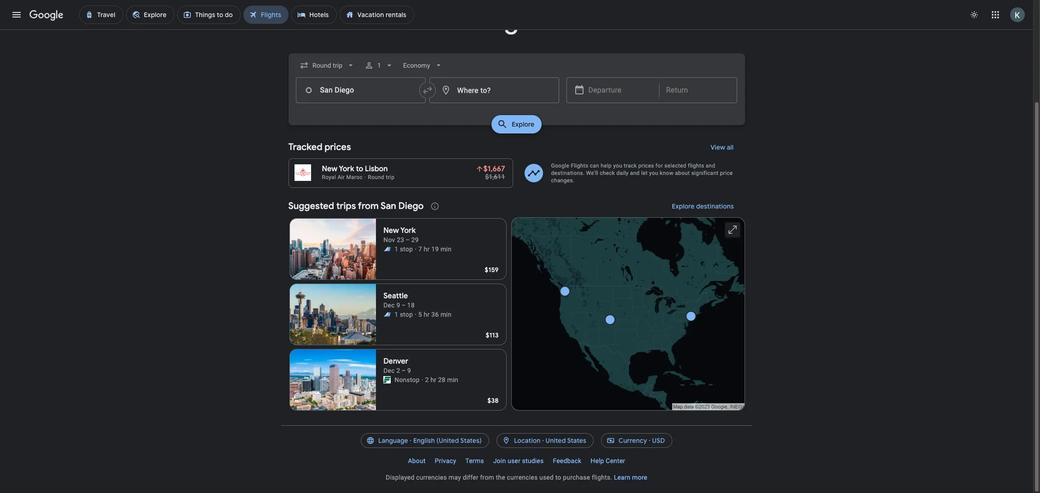 Task type: locate. For each thing, give the bounding box(es) containing it.
from left the
[[480, 474, 494, 481]]

air
[[338, 174, 345, 181]]

to
[[356, 164, 363, 174], [556, 474, 562, 481]]

0 horizontal spatial explore
[[512, 120, 535, 128]]

from
[[358, 200, 379, 212], [480, 474, 494, 481]]

 image
[[365, 174, 366, 181], [415, 245, 417, 254], [415, 310, 417, 319], [422, 375, 424, 385]]

1 vertical spatial explore
[[672, 202, 695, 210]]

None text field
[[296, 77, 426, 103]]

hr for denver
[[431, 376, 437, 384]]

0 vertical spatial explore
[[512, 120, 535, 128]]

1 vertical spatial min
[[441, 311, 452, 318]]

know
[[660, 170, 674, 176]]

2 – 9
[[397, 367, 411, 374]]

1 vertical spatial from
[[480, 474, 494, 481]]

1 stop down 9 – 18
[[395, 311, 413, 318]]

2 vertical spatial min
[[447, 376, 459, 384]]

york inside tracked prices region
[[339, 164, 354, 174]]

new
[[322, 164, 338, 174], [384, 226, 399, 235]]

frontier and spirit image for seattle
[[384, 311, 391, 318]]

0 horizontal spatial to
[[356, 164, 363, 174]]

and
[[706, 163, 716, 169], [630, 170, 640, 176]]

1 vertical spatial 1 stop
[[395, 311, 413, 318]]

159 US dollars text field
[[485, 266, 499, 274]]

significant
[[692, 170, 719, 176]]

you up daily
[[614, 163, 623, 169]]

new york nov 23 – 29
[[384, 226, 419, 244]]

united states
[[546, 437, 587, 445]]

0 horizontal spatial flights
[[479, 4, 554, 36]]

min for denver
[[447, 376, 459, 384]]

1 currencies from the left
[[416, 474, 447, 481]]

1 horizontal spatial prices
[[639, 163, 655, 169]]

from left san
[[358, 200, 379, 212]]

1 horizontal spatial flights
[[571, 163, 589, 169]]

round
[[368, 174, 385, 181]]

nonstop
[[395, 376, 420, 384]]

new inside tracked prices region
[[322, 164, 338, 174]]

hr right "5"
[[424, 311, 430, 318]]

1 vertical spatial new
[[384, 226, 399, 235]]

min for new york
[[441, 245, 452, 253]]

$1,611
[[485, 173, 505, 181]]

0 horizontal spatial and
[[630, 170, 640, 176]]

prices inside google flights can help you track prices for selected flights and destinations. we'll check daily and let you know about significant price changes.
[[639, 163, 655, 169]]

min
[[441, 245, 452, 253], [441, 311, 452, 318], [447, 376, 459, 384]]

for
[[656, 163, 663, 169]]

diego
[[399, 200, 424, 212]]

explore left the destinations
[[672, 202, 695, 210]]

flights
[[688, 163, 705, 169]]

1 horizontal spatial explore
[[672, 202, 695, 210]]

 image left 7
[[415, 245, 417, 254]]

1 for seattle
[[395, 311, 398, 318]]

explore up tracked prices region at the top of page
[[512, 120, 535, 128]]

dec inside denver dec 2 – 9
[[384, 367, 395, 374]]

0 vertical spatial to
[[356, 164, 363, 174]]

0 vertical spatial frontier and spirit image
[[384, 245, 391, 253]]

2 dec from the top
[[384, 367, 395, 374]]

stop down 23 – 29
[[400, 245, 413, 253]]

min right 28
[[447, 376, 459, 384]]

7
[[419, 245, 422, 253]]

you down for
[[650, 170, 659, 176]]

1 vertical spatial to
[[556, 474, 562, 481]]

Flight search field
[[281, 53, 753, 136]]

1 vertical spatial you
[[650, 170, 659, 176]]

min right 36
[[441, 311, 452, 318]]

0 vertical spatial min
[[441, 245, 452, 253]]

1 inside popup button
[[378, 62, 381, 69]]

prices up new york to lisbon
[[325, 141, 351, 153]]

center
[[606, 457, 626, 465]]

0 horizontal spatial from
[[358, 200, 379, 212]]

1
[[378, 62, 381, 69], [395, 245, 398, 253], [395, 311, 398, 318]]

0 horizontal spatial york
[[339, 164, 354, 174]]

differ
[[463, 474, 479, 481]]

prices up let
[[639, 163, 655, 169]]

1 horizontal spatial york
[[401, 226, 416, 235]]

explore inside the "explore destinations" button
[[672, 202, 695, 210]]

 image right maroc
[[365, 174, 366, 181]]

0 vertical spatial you
[[614, 163, 623, 169]]

dec for seattle
[[384, 302, 395, 309]]

feedback
[[553, 457, 582, 465]]

1 horizontal spatial to
[[556, 474, 562, 481]]

seattle
[[384, 291, 408, 301]]

1 vertical spatial frontier and spirit image
[[384, 311, 391, 318]]

2 1 stop from the top
[[395, 311, 413, 318]]

$159
[[485, 266, 499, 274]]

hr
[[424, 245, 430, 253], [424, 311, 430, 318], [431, 376, 437, 384]]

about link
[[404, 454, 430, 468]]

2 vertical spatial hr
[[431, 376, 437, 384]]

suggested
[[289, 200, 334, 212]]

1 vertical spatial dec
[[384, 367, 395, 374]]

9 – 18
[[397, 302, 415, 309]]

1 stop down 23 – 29
[[395, 245, 413, 253]]

royal
[[322, 174, 336, 181]]

frontier and spirit image down the nov
[[384, 245, 391, 253]]

0 vertical spatial stop
[[400, 245, 413, 253]]

1 horizontal spatial from
[[480, 474, 494, 481]]

used
[[540, 474, 554, 481]]

(united
[[437, 437, 459, 445]]

None field
[[296, 57, 359, 74], [400, 57, 447, 74], [296, 57, 359, 74], [400, 57, 447, 74]]

 image for new
[[415, 245, 417, 254]]

explore button
[[492, 115, 542, 134]]

min right 19
[[441, 245, 452, 253]]

explore for explore
[[512, 120, 535, 128]]

to up maroc
[[356, 164, 363, 174]]

let
[[642, 170, 648, 176]]

1 stop from the top
[[400, 245, 413, 253]]

york up royal air maroc
[[339, 164, 354, 174]]

can
[[590, 163, 600, 169]]

tracked prices region
[[289, 136, 745, 188]]

0 horizontal spatial currencies
[[416, 474, 447, 481]]

19
[[432, 245, 439, 253]]

terms link
[[461, 454, 489, 468]]

to right used
[[556, 474, 562, 481]]

1 vertical spatial york
[[401, 226, 416, 235]]

studies
[[522, 457, 544, 465]]

0 horizontal spatial new
[[322, 164, 338, 174]]

1 1 stop from the top
[[395, 245, 413, 253]]

1 button
[[361, 54, 398, 76]]

0 vertical spatial from
[[358, 200, 379, 212]]

1 vertical spatial prices
[[639, 163, 655, 169]]

maroc
[[346, 174, 363, 181]]

$1,667
[[484, 164, 505, 174]]

displayed currencies may differ from the currencies used to purchase flights. learn more
[[386, 474, 648, 481]]

and down track in the top right of the page
[[630, 170, 640, 176]]

terms
[[466, 457, 484, 465]]

1 vertical spatial and
[[630, 170, 640, 176]]

min for seattle
[[441, 311, 452, 318]]

flights
[[479, 4, 554, 36], [571, 163, 589, 169]]

explore for explore destinations
[[672, 202, 695, 210]]

0 horizontal spatial prices
[[325, 141, 351, 153]]

dec up the "frontier" 'icon'
[[384, 367, 395, 374]]

1 horizontal spatial you
[[650, 170, 659, 176]]

explore
[[512, 120, 535, 128], [672, 202, 695, 210]]

1 stop for york
[[395, 245, 413, 253]]

seattle dec 9 – 18
[[384, 291, 415, 309]]

and up significant
[[706, 163, 716, 169]]

more
[[633, 474, 648, 481]]

0 vertical spatial and
[[706, 163, 716, 169]]

 image left "5"
[[415, 310, 417, 319]]

dec down seattle
[[384, 302, 395, 309]]

currencies
[[416, 474, 447, 481], [507, 474, 538, 481]]

1 horizontal spatial new
[[384, 226, 399, 235]]

new inside new york nov 23 – 29
[[384, 226, 399, 235]]

frontier and spirit image
[[384, 245, 391, 253], [384, 311, 391, 318]]

check
[[600, 170, 615, 176]]

1 vertical spatial flights
[[571, 163, 589, 169]]

2 vertical spatial 1
[[395, 311, 398, 318]]

hr right 7
[[424, 245, 430, 253]]

0 vertical spatial new
[[322, 164, 338, 174]]

new for new york nov 23 – 29
[[384, 226, 399, 235]]

new up the nov
[[384, 226, 399, 235]]

0 vertical spatial 1 stop
[[395, 245, 413, 253]]

1 dec from the top
[[384, 302, 395, 309]]

1611 US dollars text field
[[485, 173, 505, 181]]

2 frontier and spirit image from the top
[[384, 311, 391, 318]]

york inside new york nov 23 – 29
[[401, 226, 416, 235]]

destinations
[[696, 202, 734, 210]]

frontier and spirit image down seattle dec 9 – 18
[[384, 311, 391, 318]]

hr right the 2
[[431, 376, 437, 384]]

suggested trips from san diego region
[[289, 195, 745, 414]]

denver
[[384, 357, 409, 366]]

$38
[[488, 396, 499, 405]]

to inside tracked prices region
[[356, 164, 363, 174]]

Departure text field
[[589, 78, 652, 103]]

0 vertical spatial hr
[[424, 245, 430, 253]]

0 vertical spatial 1
[[378, 62, 381, 69]]

stop for york
[[400, 245, 413, 253]]

currencies down join user studies link
[[507, 474, 538, 481]]

1 horizontal spatial currencies
[[507, 474, 538, 481]]

york for to
[[339, 164, 354, 174]]

$113
[[486, 331, 499, 339]]

york
[[339, 164, 354, 174], [401, 226, 416, 235]]

1 vertical spatial stop
[[400, 311, 413, 318]]

currencies down privacy 'link'
[[416, 474, 447, 481]]

stop down 9 – 18
[[400, 311, 413, 318]]

new up "royal"
[[322, 164, 338, 174]]

0 vertical spatial york
[[339, 164, 354, 174]]

york up 23 – 29
[[401, 226, 416, 235]]

 image left the 2
[[422, 375, 424, 385]]

dec inside seattle dec 9 – 18
[[384, 302, 395, 309]]

york for nov
[[401, 226, 416, 235]]

1 vertical spatial hr
[[424, 311, 430, 318]]

1 frontier and spirit image from the top
[[384, 245, 391, 253]]

dec
[[384, 302, 395, 309], [384, 367, 395, 374]]

explore inside explore button
[[512, 120, 535, 128]]

1 vertical spatial 1
[[395, 245, 398, 253]]

1 horizontal spatial and
[[706, 163, 716, 169]]

2 stop from the top
[[400, 311, 413, 318]]

0 vertical spatial dec
[[384, 302, 395, 309]]

about
[[675, 170, 690, 176]]



Task type: describe. For each thing, give the bounding box(es) containing it.
28
[[438, 376, 446, 384]]

Return text field
[[667, 78, 730, 103]]

0 horizontal spatial you
[[614, 163, 623, 169]]

english (united states)
[[413, 437, 482, 445]]

help
[[601, 163, 612, 169]]

 image for seattle
[[415, 310, 417, 319]]

feedback link
[[549, 454, 586, 468]]

help center link
[[586, 454, 630, 468]]

5
[[419, 311, 422, 318]]

new for new york to lisbon
[[322, 164, 338, 174]]

from inside region
[[358, 200, 379, 212]]

1667 US dollars text field
[[484, 164, 505, 174]]

english
[[413, 437, 435, 445]]

7 hr 19 min
[[419, 245, 452, 253]]

privacy link
[[430, 454, 461, 468]]

none text field inside flight search field
[[296, 77, 426, 103]]

view all
[[711, 143, 734, 152]]

google
[[551, 163, 570, 169]]

main menu image
[[11, 9, 22, 20]]

usd
[[653, 437, 665, 445]]

36
[[432, 311, 439, 318]]

join
[[494, 457, 506, 465]]

2 currencies from the left
[[507, 474, 538, 481]]

0 vertical spatial prices
[[325, 141, 351, 153]]

5 hr 36 min
[[419, 311, 452, 318]]

frontier image
[[384, 376, 391, 384]]

explore destinations
[[672, 202, 734, 210]]

destinations.
[[551, 170, 585, 176]]

changes.
[[551, 177, 575, 184]]

language
[[378, 437, 408, 445]]

0 vertical spatial flights
[[479, 4, 554, 36]]

join user studies
[[494, 457, 544, 465]]

hr for seattle
[[424, 311, 430, 318]]

san
[[381, 200, 396, 212]]

tracked prices
[[289, 141, 351, 153]]

purchase
[[563, 474, 590, 481]]

Where to? text field
[[429, 77, 559, 103]]

nov
[[384, 236, 395, 244]]

2 hr 28 min
[[425, 376, 459, 384]]

trip
[[386, 174, 395, 181]]

1 stop for dec
[[395, 311, 413, 318]]

trips
[[336, 200, 356, 212]]

location
[[514, 437, 541, 445]]

the
[[496, 474, 506, 481]]

1 for new york
[[395, 245, 398, 253]]

round trip
[[368, 174, 395, 181]]

suggested trips from san diego
[[289, 200, 424, 212]]

states
[[568, 437, 587, 445]]

currency
[[619, 437, 647, 445]]

user
[[508, 457, 521, 465]]

states)
[[461, 437, 482, 445]]

new york to lisbon
[[322, 164, 388, 174]]

flights.
[[592, 474, 613, 481]]

help center
[[591, 457, 626, 465]]

join user studies link
[[489, 454, 549, 468]]

about
[[408, 457, 426, 465]]

flights inside google flights can help you track prices for selected flights and destinations. we'll check daily and let you know about significant price changes.
[[571, 163, 589, 169]]

we'll
[[586, 170, 599, 176]]

price
[[720, 170, 733, 176]]

track
[[624, 163, 637, 169]]

all
[[727, 143, 734, 152]]

may
[[449, 474, 461, 481]]

united
[[546, 437, 566, 445]]

23 – 29
[[397, 236, 419, 244]]

38 US dollars text field
[[488, 396, 499, 405]]

explore destinations button
[[661, 195, 745, 217]]

dec for denver
[[384, 367, 395, 374]]

learn more link
[[614, 474, 648, 481]]

lisbon
[[365, 164, 388, 174]]

 image for denver
[[422, 375, 424, 385]]

displayed
[[386, 474, 415, 481]]

learn
[[614, 474, 631, 481]]

2
[[425, 376, 429, 384]]

 image inside tracked prices region
[[365, 174, 366, 181]]

denver dec 2 – 9
[[384, 357, 411, 374]]

stop for dec
[[400, 311, 413, 318]]

google flights can help you track prices for selected flights and destinations. we'll check daily and let you know about significant price changes.
[[551, 163, 733, 184]]

royal air maroc
[[322, 174, 363, 181]]

privacy
[[435, 457, 457, 465]]

daily
[[617, 170, 629, 176]]

113 US dollars text field
[[486, 331, 499, 339]]

frontier and spirit image for new york
[[384, 245, 391, 253]]

tracked
[[289, 141, 323, 153]]

hr for new york
[[424, 245, 430, 253]]

view
[[711, 143, 726, 152]]

change appearance image
[[964, 4, 986, 26]]

help
[[591, 457, 604, 465]]

selected
[[665, 163, 687, 169]]



Task type: vqa. For each thing, say whether or not it's contained in the screenshot.


